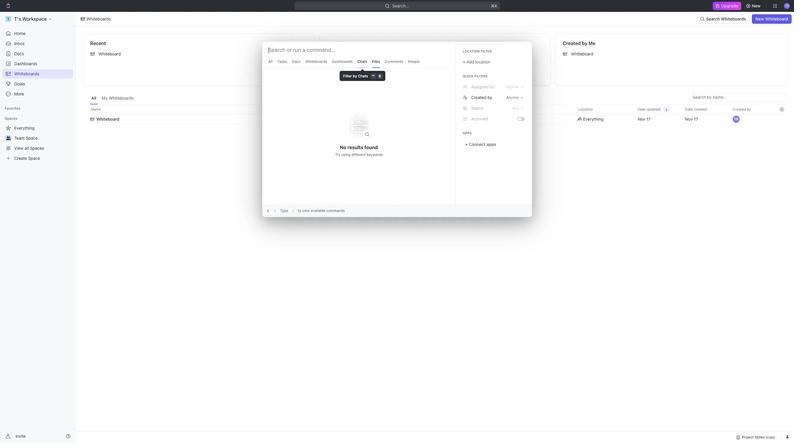 Task type: describe. For each thing, give the bounding box(es) containing it.
by left me
[[582, 41, 588, 46]]

inbox link
[[2, 39, 73, 48]]

created by inside row
[[733, 107, 751, 111]]

0 vertical spatial to
[[490, 84, 494, 89]]

date created button
[[682, 105, 711, 114]]

my whiteboards button
[[100, 93, 135, 104]]

search whiteboards button
[[698, 14, 750, 24]]

+ for + connect apps
[[465, 142, 468, 147]]

search whiteboards
[[706, 16, 746, 21]]

all inside button
[[91, 96, 96, 101]]

different
[[352, 153, 366, 157]]

quick filters
[[463, 74, 488, 78]]

0 horizontal spatial created
[[471, 95, 487, 100]]

status
[[471, 106, 484, 111]]

all button
[[90, 93, 98, 104]]

search...
[[392, 3, 409, 8]]

favorites inside button
[[5, 106, 20, 111]]

Search or run a command… text field
[[268, 47, 341, 54]]

table containing whiteboard
[[83, 104, 787, 125]]

tyler black, , element
[[733, 116, 740, 123]]

created by me
[[563, 41, 596, 46]]

whiteboards down search or run a command… text box
[[305, 59, 327, 64]]

no results found try using different keywords
[[335, 145, 383, 157]]

home link
[[2, 29, 73, 38]]

created
[[694, 107, 707, 111]]

here.
[[462, 75, 471, 79]]

1 horizontal spatial all
[[268, 59, 273, 64]]

try
[[335, 153, 341, 157]]

tasks
[[278, 59, 287, 64]]

upgrade link
[[713, 2, 741, 10]]

anyone for assigned to
[[506, 85, 519, 89]]

found
[[365, 145, 378, 150]]

everything
[[583, 117, 604, 122]]

using
[[342, 153, 351, 157]]

recent
[[90, 41, 106, 46]]

+ for + add location
[[463, 59, 466, 64]]

docs inside sidebar navigation
[[14, 51, 24, 56]]

whiteboard inside new whiteboard button
[[766, 16, 788, 21]]

htbmo image
[[463, 117, 468, 121]]

commands
[[326, 209, 345, 213]]

created inside row
[[733, 107, 746, 111]]

results
[[348, 145, 363, 150]]

whiteboards up "recent"
[[86, 16, 111, 21]]

filters
[[475, 74, 488, 78]]

favorites button
[[2, 105, 23, 112]]

your favorited whiteboards will show here.
[[399, 75, 471, 79]]

whiteboards link
[[2, 69, 73, 79]]

new whiteboard
[[756, 16, 788, 21]]

whiteboard inside "whiteboard" button
[[96, 117, 119, 122]]

add
[[467, 59, 474, 64]]

dashboards inside sidebar navigation
[[14, 61, 37, 66]]

location for location
[[579, 107, 593, 111]]

date created
[[685, 107, 707, 111]]

⌃
[[372, 74, 375, 78]]

docs link
[[2, 49, 73, 58]]

spaces
[[5, 116, 17, 121]]

0 vertical spatial chats
[[358, 59, 368, 64]]

new for new whiteboard
[[756, 16, 764, 21]]

inbox
[[14, 41, 25, 46]]

connect
[[469, 142, 486, 147]]

show
[[452, 75, 461, 79]]

assigned to
[[471, 84, 494, 89]]

whiteboards inside "button"
[[721, 16, 746, 21]]

by down assigned to
[[488, 95, 492, 100]]

2 nov from the left
[[685, 117, 693, 122]]

row containing name
[[83, 104, 787, 114]]

invite
[[15, 434, 26, 439]]

/
[[293, 209, 294, 213]]

date updated button
[[634, 105, 670, 114]]

location for location filter
[[463, 49, 480, 53]]

anyone for created by
[[506, 95, 519, 100]]

date for date created
[[685, 107, 693, 111]]

3 di5zx image from the top
[[463, 106, 468, 111]]

6
[[379, 74, 381, 78]]

⌘k
[[491, 3, 497, 8]]

goals link
[[2, 79, 73, 89]]

2 17 from the left
[[694, 117, 698, 122]]

tree inside sidebar navigation
[[2, 123, 73, 163]]



Task type: locate. For each thing, give the bounding box(es) containing it.
1 vertical spatial +
[[465, 142, 468, 147]]

+ add location
[[463, 59, 491, 64]]

date inside button
[[638, 107, 646, 111]]

1 row from the top
[[83, 104, 787, 114]]

quick
[[463, 74, 474, 78]]

table
[[83, 104, 787, 125]]

1 horizontal spatial docs
[[292, 59, 301, 64]]

1 vertical spatial all
[[91, 96, 96, 101]]

1 vertical spatial docs
[[292, 59, 301, 64]]

+ left connect
[[465, 142, 468, 147]]

whiteboard
[[766, 16, 788, 21], [99, 51, 121, 56], [571, 51, 594, 56], [96, 117, 119, 122]]

anyone
[[506, 85, 519, 89], [506, 95, 519, 100]]

+
[[463, 59, 466, 64], [465, 142, 468, 147]]

di5zx image for created
[[463, 95, 468, 100]]

row
[[83, 104, 787, 114], [83, 113, 787, 125]]

comments
[[385, 59, 403, 64]]

whiteboard link for recent
[[88, 49, 309, 59]]

whiteboard link
[[88, 49, 309, 59], [561, 49, 782, 59]]

to right assigned at the right top of the page
[[490, 84, 494, 89]]

1 vertical spatial chats
[[358, 74, 368, 78]]

nov 17
[[638, 117, 651, 122], [685, 117, 698, 122]]

view
[[302, 209, 310, 213]]

0 vertical spatial created
[[563, 41, 581, 46]]

archived
[[471, 116, 488, 121]]

1 vertical spatial anyone
[[506, 95, 519, 100]]

location filter
[[463, 49, 492, 53]]

date left created
[[685, 107, 693, 111]]

no favorited whiteboards image
[[423, 51, 447, 75]]

whiteboards left will at right top
[[424, 75, 445, 79]]

upgrade
[[721, 3, 738, 8]]

cell inside row
[[777, 114, 787, 125]]

1 vertical spatial location
[[579, 107, 593, 111]]

2 di5zx image from the top
[[463, 95, 468, 100]]

cell
[[777, 114, 787, 125]]

dashboards link
[[2, 59, 73, 69]]

my whiteboards
[[102, 96, 134, 101]]

1 vertical spatial to
[[298, 209, 301, 213]]

nov 17 down the date created button
[[685, 117, 698, 122]]

di5zx image for assigned
[[463, 85, 468, 89]]

1 horizontal spatial location
[[579, 107, 593, 111]]

new down new button at the right top of page
[[756, 16, 764, 21]]

chats left files
[[358, 59, 368, 64]]

your
[[399, 75, 407, 79]]

1 17 from the left
[[647, 117, 651, 122]]

by inside row
[[747, 107, 751, 111]]

0 vertical spatial di5zx image
[[463, 85, 468, 89]]

2 whiteboard link from the left
[[561, 49, 782, 59]]

chats
[[358, 59, 368, 64], [358, 74, 368, 78]]

to right "/"
[[298, 209, 301, 213]]

new for new
[[752, 3, 761, 8]]

date for date updated
[[638, 107, 646, 111]]

whiteboards
[[86, 16, 111, 21], [721, 16, 746, 21], [305, 59, 327, 64], [14, 71, 39, 76], [424, 75, 445, 79], [109, 96, 134, 101]]

2 horizontal spatial created
[[733, 107, 746, 111]]

created up tb
[[733, 107, 746, 111]]

nov down the date created button
[[685, 117, 693, 122]]

0 horizontal spatial location
[[463, 49, 480, 53]]

0 vertical spatial created by
[[471, 95, 492, 100]]

0 vertical spatial anyone
[[506, 85, 519, 89]]

0 vertical spatial favorites
[[327, 41, 347, 46]]

0 vertical spatial location
[[463, 49, 480, 53]]

location up add
[[463, 49, 480, 53]]

to view available commands
[[298, 209, 345, 213]]

location
[[463, 49, 480, 53], [579, 107, 593, 111]]

dashboards down 'docs' link
[[14, 61, 37, 66]]

nov 17 down 'date updated'
[[638, 117, 651, 122]]

2 date from the left
[[685, 107, 693, 111]]

tb
[[734, 117, 739, 121]]

tab list containing all
[[90, 93, 135, 104]]

di5zx image
[[463, 85, 468, 89], [463, 95, 468, 100], [463, 106, 468, 111]]

2 row from the top
[[83, 113, 787, 125]]

whiteboards down upgrade
[[721, 16, 746, 21]]

2 nov 17 from the left
[[685, 117, 698, 122]]

filter
[[343, 74, 352, 78]]

files
[[372, 59, 380, 64]]

type
[[280, 209, 288, 213]]

by
[[582, 41, 588, 46], [353, 74, 357, 78], [488, 95, 492, 100], [747, 107, 751, 111]]

Search by name... text field
[[693, 93, 784, 102]]

1 vertical spatial favorites
[[5, 106, 20, 111]]

date left updated
[[638, 107, 646, 111]]

docs
[[14, 51, 24, 56], [292, 59, 301, 64]]

+ connect apps
[[465, 142, 496, 147]]

17
[[647, 117, 651, 122], [694, 117, 698, 122]]

location
[[475, 59, 491, 64]]

new up new whiteboard
[[752, 3, 761, 8]]

0 horizontal spatial dashboards
[[14, 61, 37, 66]]

1 whiteboard link from the left
[[88, 49, 309, 59]]

whiteboards inside button
[[109, 96, 134, 101]]

nov down 'date updated'
[[638, 117, 646, 122]]

new inside button
[[752, 3, 761, 8]]

favorited
[[408, 75, 423, 79]]

whiteboard link for created by me
[[561, 49, 782, 59]]

will
[[446, 75, 451, 79]]

docs down inbox
[[14, 51, 24, 56]]

+ left add
[[463, 59, 466, 64]]

keywords
[[367, 153, 383, 157]]

dashboards up filter
[[332, 59, 353, 64]]

assigned
[[471, 84, 489, 89]]

tree
[[2, 123, 73, 163]]

0 horizontal spatial date
[[638, 107, 646, 111]]

17 down the date created button
[[694, 117, 698, 122]]

apps
[[487, 142, 496, 147]]

0 horizontal spatial to
[[298, 209, 301, 213]]

0 horizontal spatial nov 17
[[638, 117, 651, 122]]

1 horizontal spatial 17
[[694, 117, 698, 122]]

1 horizontal spatial dashboards
[[332, 59, 353, 64]]

0 vertical spatial all
[[268, 59, 273, 64]]

by right filter
[[353, 74, 357, 78]]

0 horizontal spatial 17
[[647, 117, 651, 122]]

2 vertical spatial di5zx image
[[463, 106, 468, 111]]

location up everything
[[579, 107, 593, 111]]

created by up tb
[[733, 107, 751, 111]]

all
[[268, 59, 273, 64], [91, 96, 96, 101]]

1 anyone from the top
[[506, 85, 519, 89]]

my
[[102, 96, 108, 101]]

1 horizontal spatial favorites
[[327, 41, 347, 46]]

new
[[752, 3, 761, 8], [756, 16, 764, 21]]

no
[[340, 145, 346, 150]]

row containing whiteboard
[[83, 113, 787, 125]]

1 horizontal spatial to
[[490, 84, 494, 89]]

0 horizontal spatial nov
[[638, 117, 646, 122]]

new button
[[744, 1, 764, 11]]

0 vertical spatial +
[[463, 59, 466, 64]]

name
[[91, 107, 101, 111]]

whiteboards inside sidebar navigation
[[14, 71, 39, 76]]

created down assigned at the right top of the page
[[471, 95, 487, 100]]

whiteboards right my
[[109, 96, 134, 101]]

2 anyone from the top
[[506, 95, 519, 100]]

0 horizontal spatial created by
[[471, 95, 492, 100]]

me
[[589, 41, 596, 46]]

created by
[[471, 95, 492, 100], [733, 107, 751, 111]]

dashboards
[[332, 59, 353, 64], [14, 61, 37, 66]]

all left tasks
[[268, 59, 273, 64]]

tab list
[[90, 93, 135, 104]]

1 date from the left
[[638, 107, 646, 111]]

1 horizontal spatial nov 17
[[685, 117, 698, 122]]

updated
[[647, 107, 661, 111]]

0 horizontal spatial favorites
[[5, 106, 20, 111]]

search
[[706, 16, 720, 21]]

1 vertical spatial created by
[[733, 107, 751, 111]]

0 vertical spatial docs
[[14, 51, 24, 56]]

1 horizontal spatial date
[[685, 107, 693, 111]]

new whiteboard button
[[752, 14, 792, 24]]

0 vertical spatial new
[[752, 3, 761, 8]]

1 vertical spatial created
[[471, 95, 487, 100]]

2 vertical spatial created
[[733, 107, 746, 111]]

date
[[638, 107, 646, 111], [685, 107, 693, 111]]

by down search by name... text field
[[747, 107, 751, 111]]

1 di5zx image from the top
[[463, 85, 468, 89]]

sidebar navigation
[[0, 12, 76, 443]]

apps
[[463, 131, 472, 135]]

available
[[311, 209, 325, 213]]

location inside row
[[579, 107, 593, 111]]

17 down 'date updated'
[[647, 117, 651, 122]]

1 nov 17 from the left
[[638, 117, 651, 122]]

whiteboard button
[[86, 113, 572, 125]]

created left me
[[563, 41, 581, 46]]

1 horizontal spatial whiteboard link
[[561, 49, 782, 59]]

0 horizontal spatial whiteboard link
[[88, 49, 309, 59]]

to
[[490, 84, 494, 89], [298, 209, 301, 213]]

date updated
[[638, 107, 661, 111]]

1 vertical spatial di5zx image
[[463, 95, 468, 100]]

any
[[512, 106, 519, 110]]

0 horizontal spatial docs
[[14, 51, 24, 56]]

1 horizontal spatial nov
[[685, 117, 693, 122]]

1 horizontal spatial created by
[[733, 107, 751, 111]]

1 vertical spatial new
[[756, 16, 764, 21]]

0 horizontal spatial all
[[91, 96, 96, 101]]

created by down assigned to
[[471, 95, 492, 100]]

new inside button
[[756, 16, 764, 21]]

chats left the ⌃ at top left
[[358, 74, 368, 78]]

people
[[408, 59, 420, 64]]

1 nov from the left
[[638, 117, 646, 122]]

filter by chats
[[343, 74, 368, 78]]

created
[[563, 41, 581, 46], [471, 95, 487, 100], [733, 107, 746, 111]]

goals
[[14, 81, 25, 86]]

filter
[[481, 49, 492, 53]]

docs right tasks
[[292, 59, 301, 64]]

home
[[14, 31, 26, 36]]

whiteboards up goals
[[14, 71, 39, 76]]

all left my
[[91, 96, 96, 101]]

date inside button
[[685, 107, 693, 111]]

1 horizontal spatial created
[[563, 41, 581, 46]]

nov
[[638, 117, 646, 122], [685, 117, 693, 122]]



Task type: vqa. For each thing, say whether or not it's contained in the screenshot.


